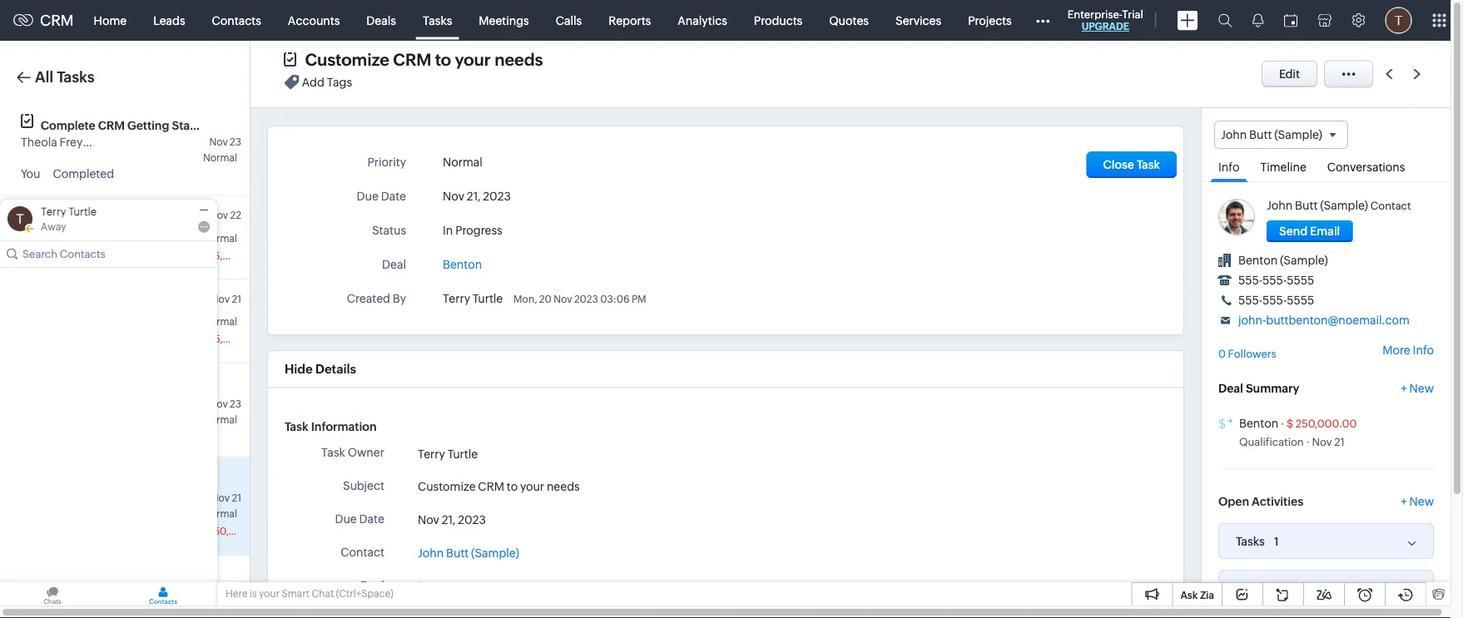 Task type: describe. For each thing, give the bounding box(es) containing it.
21 inside benton · $ 250,000.00 qualification · nov 21
[[1334, 436, 1345, 449]]

enterprise-
[[1068, 8, 1122, 20]]

1 vertical spatial info
[[1413, 343, 1434, 357]]

task for task information
[[285, 420, 308, 433]]

search image
[[1218, 13, 1233, 27]]

2 vertical spatial butt
[[446, 546, 469, 560]]

products
[[754, 14, 803, 27]]

1 vertical spatial john butt (sample) link
[[418, 544, 519, 562]]

$ inside normal $ 250,000.00
[[200, 526, 206, 537]]

1 horizontal spatial your
[[455, 50, 491, 70]]

info link
[[1210, 149, 1248, 182]]

0 horizontal spatial 21,
[[442, 513, 456, 526]]

add
[[302, 75, 324, 89]]

dilliard
[[139, 314, 177, 327]]

1 vertical spatial needs
[[547, 480, 580, 493]]

tasks link
[[409, 0, 466, 40]]

1 + new from the top
[[1401, 382, 1434, 395]]

hide details link
[[285, 362, 356, 377]]

nov inside register for upcoming crm webinars nov 20
[[208, 591, 227, 602]]

task information
[[285, 420, 377, 433]]

meetings link
[[466, 0, 542, 40]]

progress for status
[[455, 224, 502, 237]]

open
[[1219, 495, 1249, 509]]

for for register for upcoming crm webinars nov 23
[[89, 380, 105, 394]]

1 vertical spatial customize
[[418, 480, 476, 493]]

contacts image
[[111, 583, 216, 606]]

0 vertical spatial date
[[381, 190, 406, 203]]

products link
[[741, 0, 816, 40]]

0 vertical spatial 20
[[539, 294, 552, 305]]

1 vertical spatial ·
[[1306, 436, 1310, 449]]

more info link
[[1383, 343, 1434, 357]]

open activities
[[1219, 495, 1304, 509]]

1 vertical spatial date
[[359, 513, 384, 526]]

in for status
[[443, 224, 453, 237]]

20 inside register for upcoming crm webinars nov 20
[[229, 591, 241, 602]]

timeline link
[[1252, 149, 1315, 182]]

2 horizontal spatial tasks
[[1236, 535, 1265, 548]]

analytics
[[678, 14, 727, 27]]

next record image
[[1413, 69, 1424, 79]]

0 vertical spatial 2023
[[483, 190, 511, 203]]

1 + from the top
[[1401, 382, 1407, 395]]

nov 21 for normal
[[211, 293, 241, 305]]

conversations link
[[1319, 149, 1414, 182]]

is
[[250, 588, 257, 600]]

$ inside normal $ 45,000.00
[[200, 334, 206, 345]]

2 vertical spatial 2023
[[458, 513, 486, 526]]

zia
[[1200, 590, 1214, 601]]

videos
[[102, 213, 140, 226]]

calls
[[556, 14, 582, 27]]

king
[[21, 590, 45, 603]]

2 vertical spatial terry
[[418, 447, 445, 461]]

register for register for upcoming crm webinars nov 20
[[41, 573, 87, 586]]

morlong associates
[[21, 230, 127, 243]]

0 vertical spatial task
[[1137, 158, 1160, 171]]

low
[[218, 606, 237, 618]]

deal for the top benton link
[[382, 258, 406, 271]]

new inside + new link
[[1410, 382, 1434, 395]]

away
[[41, 221, 66, 233]]

1 vertical spatial due
[[335, 513, 357, 526]]

mitsue tollner (sample)
[[107, 230, 233, 243]]

1 vertical spatial terry
[[443, 292, 470, 305]]

meetings inside meetings link
[[479, 14, 529, 27]]

john-
[[1239, 314, 1266, 327]]

45,000.00
[[208, 334, 259, 345]]

0 vertical spatial ·
[[1281, 418, 1285, 430]]

0 vertical spatial turtle
[[68, 206, 97, 218]]

upcoming for register for upcoming crm webinars nov 20
[[108, 573, 165, 586]]

completed
[[53, 167, 114, 181]]

followers
[[1228, 348, 1277, 360]]

create menu image
[[1178, 10, 1198, 30]]

1 555-555-5555 from the top
[[1239, 274, 1315, 287]]

reports link
[[595, 0, 664, 40]]

2 horizontal spatial butt
[[1295, 199, 1318, 212]]

more
[[1383, 343, 1411, 357]]

tags
[[327, 75, 352, 89]]

normal right priority
[[443, 156, 483, 169]]

profile element
[[1376, 0, 1422, 40]]

refer crm videos
[[41, 213, 140, 226]]

steps
[[216, 119, 245, 132]]

progress for you
[[65, 248, 112, 261]]

1 for tasks
[[1274, 535, 1279, 548]]

signals element
[[1243, 0, 1274, 41]]

owner
[[348, 446, 384, 459]]

crm inside register for upcoming crm webinars nov 20
[[167, 573, 194, 586]]

deals
[[366, 14, 396, 27]]

leota
[[107, 314, 137, 327]]

subject
[[343, 479, 384, 493]]

0 vertical spatial john butt (sample) link
[[1267, 199, 1368, 212]]

john butt (sample) inside john butt (sample) field
[[1221, 128, 1323, 142]]

deal for benton link to the bottom
[[360, 579, 384, 593]]

close task
[[1103, 158, 1160, 171]]

register for upcoming crm webinars nov 20
[[41, 573, 249, 602]]

0 horizontal spatial john butt (sample)
[[418, 546, 519, 560]]

kris marrier (sample)
[[107, 590, 218, 603]]

summary
[[1246, 382, 1300, 395]]

leads
[[153, 14, 185, 27]]

1 vertical spatial due date
[[335, 513, 384, 526]]

35,000.00
[[208, 250, 259, 261]]

0 vertical spatial nov 21, 2023
[[443, 190, 511, 203]]

benton · $ 250,000.00 qualification · nov 21
[[1239, 417, 1357, 449]]

status
[[372, 224, 406, 237]]

(sample) inside john butt (sample) field
[[1275, 128, 1323, 142]]

2 555-555-5555 from the top
[[1239, 294, 1315, 307]]

upcoming for register for upcoming crm webinars nov 23
[[108, 380, 165, 394]]

john butt (sample) contact
[[1267, 199, 1411, 212]]

started
[[172, 119, 213, 132]]

1 vertical spatial 2023
[[574, 294, 598, 305]]

frey
[[60, 136, 83, 149]]

nov inside complete crm getting started steps nov 23
[[209, 137, 228, 148]]

you for in progress
[[21, 248, 40, 261]]

normal up $ 35,000.00
[[203, 233, 237, 244]]

23 for webinars
[[230, 398, 241, 410]]

conversations
[[1328, 161, 1405, 174]]

03:06
[[600, 294, 630, 305]]

previous record image
[[1386, 69, 1393, 79]]

activities
[[1252, 495, 1304, 509]]

deal summary
[[1219, 382, 1300, 395]]

normal inside theola frey (sample) normal
[[203, 152, 237, 164]]

profile image
[[1386, 7, 1412, 34]]

0 vertical spatial due date
[[357, 190, 406, 203]]

here
[[226, 588, 248, 600]]

22
[[230, 210, 241, 221]]

contacts
[[212, 14, 261, 27]]

close task link
[[1087, 151, 1177, 178]]

john-buttbenton@noemail.com
[[1239, 314, 1410, 327]]

calls link
[[542, 0, 595, 40]]

register for upcoming crm webinars nov 23
[[41, 380, 249, 410]]

$ 35,000.00
[[200, 250, 259, 261]]

getting
[[127, 119, 169, 132]]

tollner
[[145, 230, 182, 243]]

kris
[[107, 590, 127, 603]]

0 vertical spatial terry turtle
[[41, 206, 97, 218]]

21 for $ 250,000.00
[[232, 493, 241, 504]]

projects link
[[955, 0, 1025, 40]]

in for you
[[53, 248, 63, 261]]

complete crm getting started steps nov 23
[[41, 119, 245, 148]]

upgrade
[[1082, 21, 1129, 32]]

complete
[[41, 119, 95, 132]]

0
[[1219, 348, 1226, 360]]

2 vertical spatial turtle
[[448, 447, 478, 461]]

1 vertical spatial benton link
[[1239, 417, 1279, 430]]

1 horizontal spatial 21,
[[467, 190, 481, 203]]

23 for steps
[[230, 137, 241, 148]]

1 vertical spatial terry turtle
[[443, 292, 503, 305]]

benton (sample) link
[[1239, 254, 1328, 267]]

created
[[347, 292, 390, 305]]

edit
[[1279, 67, 1300, 81]]

calendar image
[[1284, 14, 1298, 27]]

1 vertical spatial deal
[[1219, 382, 1243, 395]]

1 vertical spatial contact
[[341, 546, 384, 559]]

you for completed
[[21, 167, 40, 181]]

mitsue
[[107, 230, 143, 243]]

benton inside benton · $ 250,000.00 qualification · nov 21
[[1239, 417, 1279, 430]]

leads link
[[140, 0, 199, 40]]

crm link
[[13, 12, 74, 29]]

0 vertical spatial info
[[1219, 161, 1240, 174]]

2 new from the top
[[1410, 495, 1434, 509]]



Task type: locate. For each thing, give the bounding box(es) containing it.
21 up normal $ 250,000.00
[[232, 493, 241, 504]]

0 horizontal spatial in progress
[[53, 248, 112, 261]]

$ left 35,000.00
[[200, 250, 206, 261]]

normal down steps
[[203, 152, 237, 164]]

1 vertical spatial 21,
[[442, 513, 456, 526]]

2 register from the top
[[41, 573, 87, 586]]

buttbenton@noemail.com
[[1266, 314, 1410, 327]]

webinars
[[197, 380, 249, 394], [197, 573, 249, 586]]

in progress for status
[[443, 224, 502, 237]]

hide
[[285, 362, 313, 377]]

0 followers
[[1219, 348, 1277, 360]]

nov
[[209, 137, 228, 148], [443, 190, 464, 203], [210, 210, 228, 221], [211, 293, 230, 305], [554, 294, 572, 305], [209, 398, 228, 410], [1312, 436, 1332, 449], [211, 493, 230, 504], [418, 513, 439, 526], [208, 591, 227, 602]]

1 vertical spatial register
[[41, 573, 87, 586]]

info left timeline
[[1219, 161, 1240, 174]]

tasks right deals
[[423, 14, 452, 27]]

250,000.00 inside benton · $ 250,000.00 qualification · nov 21
[[1296, 418, 1357, 430]]

task owner
[[321, 446, 384, 459]]

normal $ 45,000.00
[[200, 316, 259, 345]]

contact
[[1371, 200, 1411, 212], [341, 546, 384, 559]]

1 5555 from the top
[[1287, 274, 1315, 287]]

1 vertical spatial customize crm to your needs
[[418, 480, 580, 493]]

task right close
[[1137, 158, 1160, 171]]

home
[[94, 14, 127, 27]]

terry turtle
[[41, 206, 97, 218], [443, 292, 503, 305], [418, 447, 478, 461]]

webinars up here
[[197, 573, 249, 586]]

1 vertical spatial task
[[285, 420, 308, 433]]

deal down status
[[382, 258, 406, 271]]

1 vertical spatial 20
[[229, 591, 241, 602]]

23 inside register for upcoming crm webinars nov 23
[[230, 398, 241, 410]]

2 for from the top
[[89, 573, 105, 586]]

1
[[1274, 535, 1279, 548], [1296, 581, 1301, 595]]

deal right chat
[[360, 579, 384, 593]]

0 horizontal spatial to
[[435, 50, 451, 70]]

1 vertical spatial 1
[[1296, 581, 1301, 595]]

0 horizontal spatial info
[[1219, 161, 1240, 174]]

0 horizontal spatial in
[[53, 248, 63, 261]]

date
[[381, 190, 406, 203], [359, 513, 384, 526]]

1 vertical spatial john
[[1267, 199, 1293, 212]]

for inside register for upcoming crm webinars nov 20
[[89, 573, 105, 586]]

crm inside register for upcoming crm webinars nov 23
[[167, 380, 194, 394]]

1 vertical spatial your
[[520, 480, 544, 493]]

Search Contacts text field
[[22, 241, 196, 267]]

1 horizontal spatial info
[[1413, 343, 1434, 357]]

due date
[[357, 190, 406, 203], [335, 513, 384, 526]]

1 23 from the top
[[230, 137, 241, 148]]

1 webinars from the top
[[197, 380, 249, 394]]

tasks inside the tasks link
[[423, 14, 452, 27]]

23 inside complete crm getting started steps nov 23
[[230, 137, 241, 148]]

2 vertical spatial your
[[259, 588, 280, 600]]

deal down 0
[[1219, 382, 1243, 395]]

due down the subject
[[335, 513, 357, 526]]

0 horizontal spatial needs
[[495, 50, 543, 70]]

meetings left calls
[[479, 14, 529, 27]]

1 for from the top
[[89, 380, 105, 394]]

(sample)
[[1275, 128, 1323, 142], [85, 136, 133, 149], [1320, 199, 1368, 212], [185, 230, 233, 243], [1280, 254, 1328, 267], [179, 314, 227, 327], [471, 546, 519, 560], [48, 590, 96, 603], [170, 590, 218, 603]]

·
[[1281, 418, 1285, 430], [1306, 436, 1310, 449]]

hide details
[[285, 362, 356, 377]]

$ up contacts image
[[200, 526, 206, 537]]

1 horizontal spatial to
[[507, 480, 518, 493]]

2 5555 from the top
[[1287, 294, 1315, 307]]

5555 up john-buttbenton@noemail.com
[[1287, 294, 1315, 307]]

you down theola
[[21, 167, 40, 181]]

0 vertical spatial new
[[1410, 382, 1434, 395]]

meetings
[[479, 14, 529, 27], [1236, 581, 1287, 595]]

1 horizontal spatial 20
[[539, 294, 552, 305]]

2 horizontal spatial your
[[520, 480, 544, 493]]

quotes
[[829, 14, 869, 27]]

king (sample)
[[21, 590, 96, 603]]

date up status
[[381, 190, 406, 203]]

· right qualification
[[1306, 436, 1310, 449]]

smart
[[282, 588, 310, 600]]

refer
[[41, 213, 70, 226]]

555-
[[1239, 274, 1263, 287], [1263, 274, 1287, 287], [1239, 294, 1263, 307], [1263, 294, 1287, 307]]

0 vertical spatial in
[[443, 224, 453, 237]]

services
[[896, 14, 942, 27]]

21 up normal $ 45,000.00
[[232, 293, 241, 305]]

reports
[[609, 14, 651, 27]]

task for task owner
[[321, 446, 345, 459]]

2 vertical spatial john
[[418, 546, 444, 560]]

1 horizontal spatial progress
[[455, 224, 502, 237]]

contact inside john butt (sample) contact
[[1371, 200, 1411, 212]]

contacts link
[[199, 0, 275, 40]]

1 vertical spatial for
[[89, 573, 105, 586]]

for inside register for upcoming crm webinars nov 23
[[89, 380, 105, 394]]

mon,
[[514, 294, 537, 305]]

21 right qualification
[[1334, 436, 1345, 449]]

projects
[[968, 14, 1012, 27]]

1 vertical spatial turtle
[[473, 292, 503, 305]]

nov inside register for upcoming crm webinars nov 23
[[209, 398, 228, 410]]

555-555-5555 up john-
[[1239, 294, 1315, 307]]

1 register from the top
[[41, 380, 87, 394]]

nov inside benton · $ 250,000.00 qualification · nov 21
[[1312, 436, 1332, 449]]

0 horizontal spatial 1
[[1274, 535, 1279, 548]]

date down the subject
[[359, 513, 384, 526]]

23 down '45,000.00'
[[230, 398, 241, 410]]

tasks right all
[[57, 69, 95, 86]]

details
[[315, 362, 356, 377]]

1 nov 21 from the top
[[211, 293, 241, 305]]

upcoming up 'marrier'
[[108, 573, 165, 586]]

normal $ 250,000.00
[[200, 509, 265, 537]]

0 vertical spatial 21
[[232, 293, 241, 305]]

0 vertical spatial customize crm to your needs
[[305, 50, 543, 70]]

task left information
[[285, 420, 308, 433]]

tasks
[[423, 14, 452, 27], [57, 69, 95, 86], [1236, 535, 1265, 548]]

0 vertical spatial butt
[[1249, 128, 1272, 142]]

2 nov 21 from the top
[[211, 493, 241, 504]]

register inside register for upcoming crm webinars nov 23
[[41, 380, 87, 394]]

250,000.00 up here
[[208, 526, 265, 537]]

task
[[1137, 158, 1160, 171], [285, 420, 308, 433], [321, 446, 345, 459]]

2 vertical spatial deal
[[360, 579, 384, 593]]

associates
[[69, 230, 127, 243]]

trial
[[1122, 8, 1143, 20]]

2 + new from the top
[[1401, 495, 1434, 509]]

info
[[1219, 161, 1240, 174], [1413, 343, 1434, 357]]

1 vertical spatial nov 21, 2023
[[418, 513, 486, 526]]

webinars inside register for upcoming crm webinars nov 23
[[197, 380, 249, 394]]

all tasks
[[35, 69, 95, 86]]

in down morlong
[[53, 248, 63, 261]]

search element
[[1208, 0, 1243, 41]]

20 up low
[[229, 591, 241, 602]]

1 horizontal spatial ·
[[1306, 436, 1310, 449]]

0 vertical spatial +
[[1401, 382, 1407, 395]]

register inside register for upcoming crm webinars nov 20
[[41, 573, 87, 586]]

23 down steps
[[230, 137, 241, 148]]

john butt (sample)
[[1221, 128, 1323, 142], [418, 546, 519, 560]]

contact down conversations
[[1371, 200, 1411, 212]]

info right more
[[1413, 343, 1434, 357]]

terry up away
[[41, 206, 66, 218]]

normal inside normal $ 45,000.00
[[203, 316, 237, 328]]

webinars inside register for upcoming crm webinars nov 20
[[197, 573, 249, 586]]

nov 21 up normal $ 250,000.00
[[211, 493, 241, 504]]

555-555-5555 down benton (sample) link
[[1239, 274, 1315, 287]]

2 23 from the top
[[230, 398, 241, 410]]

0 vertical spatial due
[[357, 190, 379, 203]]

0 vertical spatial your
[[455, 50, 491, 70]]

analytics link
[[664, 0, 741, 40]]

2 upcoming from the top
[[108, 573, 165, 586]]

1 horizontal spatial meetings
[[1236, 581, 1287, 595]]

1 vertical spatial nov 21
[[211, 493, 241, 504]]

task down task information
[[321, 446, 345, 459]]

2 you from the top
[[21, 248, 40, 261]]

you
[[21, 167, 40, 181], [21, 248, 40, 261]]

0 vertical spatial customize
[[305, 50, 390, 70]]

2 vertical spatial task
[[321, 446, 345, 459]]

· up qualification
[[1281, 418, 1285, 430]]

Other Modules field
[[1025, 7, 1061, 34]]

create menu element
[[1168, 0, 1208, 40]]

john-buttbenton@noemail.com link
[[1239, 314, 1410, 327]]

0 vertical spatial 555-555-5555
[[1239, 274, 1315, 287]]

21 for normal
[[232, 293, 241, 305]]

250,000.00 up qualification
[[1296, 418, 1357, 430]]

nov 21 for $ 250,000.00
[[211, 493, 241, 504]]

0 vertical spatial 250,000.00
[[1296, 418, 1357, 430]]

0 vertical spatial john butt (sample)
[[1221, 128, 1323, 142]]

all
[[35, 69, 53, 86]]

2 horizontal spatial john
[[1267, 199, 1293, 212]]

john inside field
[[1221, 128, 1247, 142]]

webinars for register for upcoming crm webinars nov 23
[[197, 380, 249, 394]]

1 vertical spatial progress
[[65, 248, 112, 261]]

terry turtle left mon,
[[443, 292, 503, 305]]

butt inside field
[[1249, 128, 1272, 142]]

1 horizontal spatial customize
[[418, 480, 476, 493]]

$ up qualification
[[1287, 418, 1294, 430]]

1 vertical spatial 23
[[230, 398, 241, 410]]

0 horizontal spatial butt
[[446, 546, 469, 560]]

ask zia
[[1181, 590, 1214, 601]]

0 horizontal spatial john butt (sample) link
[[418, 544, 519, 562]]

for for register for upcoming crm webinars nov 20
[[89, 573, 105, 586]]

upcoming inside register for upcoming crm webinars nov 20
[[108, 573, 165, 586]]

0 vertical spatial register
[[41, 380, 87, 394]]

contact up (ctrl+space)
[[341, 546, 384, 559]]

qualification
[[1239, 436, 1304, 449]]

1 vertical spatial + new
[[1401, 495, 1434, 509]]

2 vertical spatial benton link
[[418, 578, 457, 595]]

555-555-5555
[[1239, 274, 1315, 287], [1239, 294, 1315, 307]]

upcoming inside register for upcoming crm webinars nov 23
[[108, 380, 165, 394]]

terry right 'owner' at the left of the page
[[418, 447, 445, 461]]

register for register for upcoming crm webinars nov 23
[[41, 380, 87, 394]]

(sample) inside theola frey (sample) normal
[[85, 136, 133, 149]]

$ left '45,000.00'
[[200, 334, 206, 345]]

terry
[[41, 206, 66, 218], [443, 292, 470, 305], [418, 447, 445, 461]]

0 vertical spatial + new
[[1401, 382, 1434, 395]]

turtle
[[68, 206, 97, 218], [473, 292, 503, 305], [448, 447, 478, 461]]

register
[[41, 380, 87, 394], [41, 573, 87, 586]]

upcoming
[[108, 380, 165, 394], [108, 573, 165, 586]]

2 vertical spatial 21
[[232, 493, 241, 504]]

$ inside benton · $ 250,000.00 qualification · nov 21
[[1287, 418, 1294, 430]]

1 vertical spatial in
[[53, 248, 63, 261]]

home link
[[80, 0, 140, 40]]

1 horizontal spatial 1
[[1296, 581, 1301, 595]]

20 right mon,
[[539, 294, 552, 305]]

terry turtle up away
[[41, 206, 97, 218]]

webinars down '45,000.00'
[[197, 380, 249, 394]]

deals link
[[353, 0, 409, 40]]

customize up tags
[[305, 50, 390, 70]]

1 upcoming from the top
[[108, 380, 165, 394]]

0 vertical spatial terry
[[41, 206, 66, 218]]

leota dilliard (sample)
[[107, 314, 227, 327]]

upcoming down leota
[[108, 380, 165, 394]]

5555 down benton (sample) link
[[1287, 274, 1315, 287]]

0 horizontal spatial meetings
[[479, 14, 529, 27]]

ask
[[1181, 590, 1198, 601]]

tasks down the "open activities"
[[1236, 535, 1265, 548]]

nov 21 up normal $ 45,000.00
[[211, 293, 241, 305]]

in right status
[[443, 224, 453, 237]]

1 you from the top
[[21, 167, 40, 181]]

John Butt (Sample) field
[[1214, 121, 1348, 149]]

250,000.00 inside normal $ 250,000.00
[[208, 526, 265, 537]]

1 new from the top
[[1410, 382, 1434, 395]]

accounts link
[[275, 0, 353, 40]]

butt
[[1249, 128, 1272, 142], [1295, 199, 1318, 212], [446, 546, 469, 560]]

1 vertical spatial 555-555-5555
[[1239, 294, 1315, 307]]

23
[[230, 137, 241, 148], [230, 398, 241, 410]]

1 vertical spatial 21
[[1334, 436, 1345, 449]]

theola
[[21, 136, 57, 149]]

due date down priority
[[357, 190, 406, 203]]

your
[[455, 50, 491, 70], [520, 480, 544, 493], [259, 588, 280, 600]]

terry turtle right 'owner' at the left of the page
[[418, 447, 478, 461]]

0 horizontal spatial tasks
[[57, 69, 95, 86]]

1 vertical spatial butt
[[1295, 199, 1318, 212]]

normal up '45,000.00'
[[203, 316, 237, 328]]

meetings right zia
[[1236, 581, 1287, 595]]

1 vertical spatial new
[[1410, 495, 1434, 509]]

you down morlong
[[21, 248, 40, 261]]

priority
[[367, 156, 406, 169]]

0 vertical spatial benton link
[[443, 253, 482, 271]]

normal up here
[[203, 509, 237, 520]]

by
[[393, 292, 406, 305]]

enterprise-trial upgrade
[[1068, 8, 1143, 32]]

morlong
[[21, 230, 67, 243]]

services link
[[882, 0, 955, 40]]

chats image
[[0, 583, 105, 606]]

due
[[357, 190, 379, 203], [335, 513, 357, 526]]

close
[[1103, 158, 1134, 171]]

0 horizontal spatial your
[[259, 588, 280, 600]]

1 horizontal spatial butt
[[1249, 128, 1272, 142]]

0 vertical spatial 5555
[[1287, 274, 1315, 287]]

marrier
[[129, 590, 168, 603]]

None button
[[1267, 221, 1353, 242]]

due date down the subject
[[335, 513, 384, 526]]

1 horizontal spatial task
[[321, 446, 345, 459]]

1 vertical spatial to
[[507, 480, 518, 493]]

0 horizontal spatial 250,000.00
[[208, 526, 265, 537]]

needs
[[495, 50, 543, 70], [547, 480, 580, 493]]

2 webinars from the top
[[197, 573, 249, 586]]

1 horizontal spatial tasks
[[423, 14, 452, 27]]

2 vertical spatial terry turtle
[[418, 447, 478, 461]]

signals image
[[1253, 13, 1264, 27]]

in progress for you
[[53, 248, 112, 261]]

0 horizontal spatial customize
[[305, 50, 390, 70]]

normal down register for upcoming crm webinars nov 23
[[203, 414, 237, 425]]

customize right the subject
[[418, 480, 476, 493]]

0 vertical spatial upcoming
[[108, 380, 165, 394]]

1 horizontal spatial in
[[443, 224, 453, 237]]

1 for meetings
[[1296, 581, 1301, 595]]

webinars for register for upcoming crm webinars nov 20
[[197, 573, 249, 586]]

due down priority
[[357, 190, 379, 203]]

1 horizontal spatial needs
[[547, 480, 580, 493]]

5555
[[1287, 274, 1315, 287], [1287, 294, 1315, 307]]

2 + from the top
[[1401, 495, 1407, 509]]

crm inside complete crm getting started steps nov 23
[[98, 119, 125, 132]]

(ctrl+space)
[[336, 588, 393, 600]]

terry right the by
[[443, 292, 470, 305]]

normal inside normal $ 250,000.00
[[203, 509, 237, 520]]



Task type: vqa. For each thing, say whether or not it's contained in the screenshot.
List icon
no



